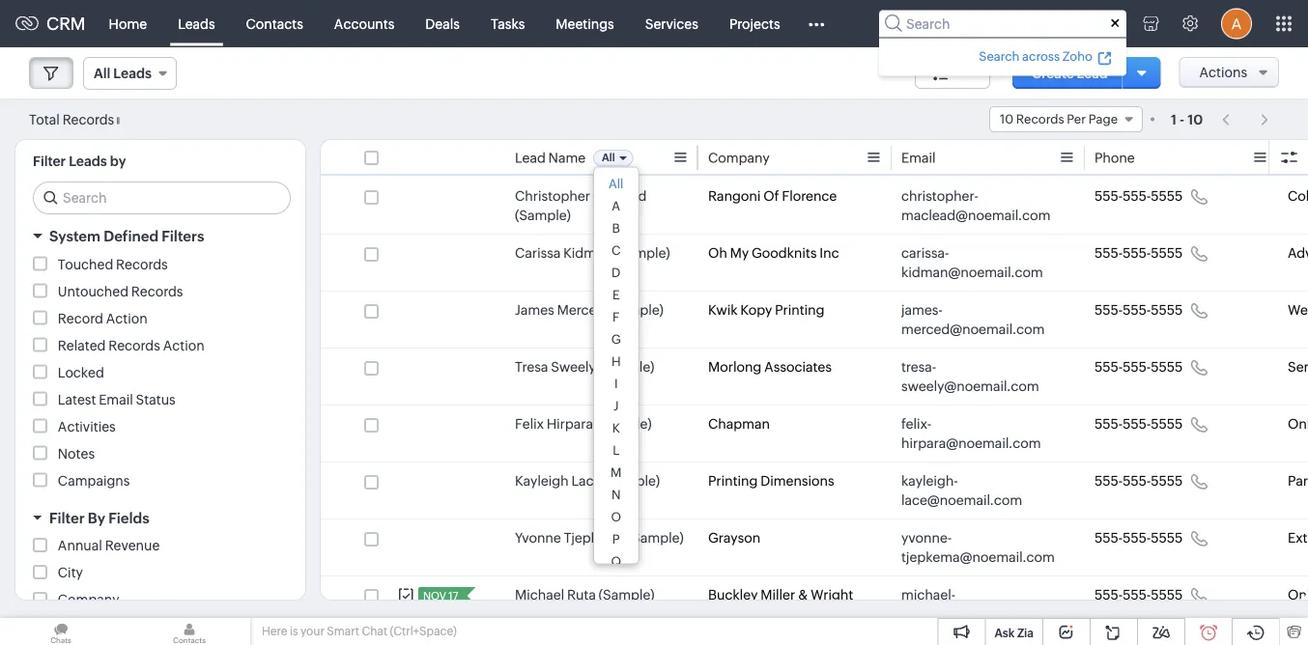 Task type: locate. For each thing, give the bounding box(es) containing it.
crm link
[[15, 14, 86, 34]]

-
[[1180, 112, 1185, 127]]

555-555-5555 for kayleigh- lace@noemail.com
[[1095, 473, 1183, 489]]

inc
[[820, 245, 839, 261]]

2 5555 from the top
[[1151, 245, 1183, 261]]

Other Modules field
[[796, 8, 837, 39]]

felix
[[515, 416, 544, 432]]

k
[[612, 421, 620, 435]]

filter for filter by fields
[[49, 510, 85, 527]]

lead
[[1077, 65, 1108, 81], [515, 150, 546, 166]]

records for touched
[[116, 257, 168, 272]]

j
[[614, 399, 619, 413]]

kidman@noemail.com
[[902, 265, 1043, 280]]

profile element
[[1210, 0, 1264, 47]]

leads left by on the top left
[[69, 154, 107, 169]]

merced@noemail.com
[[902, 322, 1045, 337]]

associates
[[764, 359, 832, 375]]

1 vertical spatial printing
[[708, 473, 758, 489]]

0 horizontal spatial lead
[[515, 150, 546, 166]]

h
[[612, 354, 621, 369]]

5 555-555-5555 from the top
[[1095, 416, 1183, 432]]

10 down search
[[1000, 112, 1014, 127]]

5555 for yvonne- tjepkema@noemail.com
[[1151, 530, 1183, 546]]

james merced (sample) link
[[515, 301, 664, 320]]

1 horizontal spatial lead
[[1077, 65, 1108, 81]]

ask
[[995, 627, 1015, 640]]

meetings
[[556, 16, 614, 31]]

8 555-555-5555 from the top
[[1095, 587, 1183, 603]]

(sample) for james merced (sample)
[[608, 302, 664, 318]]

home link
[[93, 0, 162, 47]]

1 horizontal spatial all
[[602, 152, 615, 164]]

company
[[708, 150, 770, 166], [58, 592, 119, 608]]

2 onl from the top
[[1288, 587, 1308, 603]]

1 vertical spatial filter
[[49, 510, 85, 527]]

lea
[[1288, 150, 1308, 166]]

0 horizontal spatial company
[[58, 592, 119, 608]]

7 5555 from the top
[[1151, 530, 1183, 546]]

5 5555 from the top
[[1151, 416, 1183, 432]]

1 5555 from the top
[[1151, 188, 1183, 204]]

services link
[[630, 0, 714, 47]]

company up 'rangoni'
[[708, 150, 770, 166]]

james
[[515, 302, 554, 318]]

0 horizontal spatial 10
[[1000, 112, 1014, 127]]

christopher maclead (sample)
[[515, 188, 647, 223]]

company down city on the left of page
[[58, 592, 119, 608]]

notes
[[58, 446, 95, 461]]

filter inside filter by fields dropdown button
[[49, 510, 85, 527]]

all inside 'field'
[[94, 66, 110, 81]]

(sample) down q on the left of page
[[599, 587, 655, 603]]

Search text field
[[34, 183, 290, 214]]

555-555-5555 for james- merced@noemail.com
[[1095, 302, 1183, 318]]

campaigns
[[58, 473, 130, 488]]

buckley
[[708, 587, 758, 603]]

1 vertical spatial action
[[163, 338, 204, 353]]

(sample) right p
[[628, 530, 684, 546]]

col
[[1288, 188, 1308, 204]]

per
[[1067, 112, 1086, 127]]

leads up "loading" image
[[113, 66, 152, 81]]

1 horizontal spatial printing
[[775, 302, 825, 318]]

leads inside 'field'
[[113, 66, 152, 81]]

all up total records
[[94, 66, 110, 81]]

(sample)
[[515, 208, 571, 223], [614, 245, 670, 261], [608, 302, 664, 318], [599, 359, 654, 375], [596, 416, 652, 432], [604, 473, 660, 489], [628, 530, 684, 546], [599, 587, 655, 603]]

0 horizontal spatial printing
[[708, 473, 758, 489]]

3 555-555-5555 from the top
[[1095, 302, 1183, 318]]

3 5555 from the top
[[1151, 302, 1183, 318]]

kayleigh-
[[902, 473, 958, 489]]

contacts
[[246, 16, 303, 31]]

leads
[[178, 16, 215, 31], [113, 66, 152, 81], [69, 154, 107, 169]]

record action
[[58, 311, 147, 326]]

email right latest
[[99, 392, 133, 407]]

1 vertical spatial all
[[602, 152, 615, 164]]

felix-
[[902, 416, 932, 432]]

par
[[1288, 473, 1308, 489]]

0 horizontal spatial leads
[[69, 154, 107, 169]]

(sample) down christopher
[[515, 208, 571, 223]]

records for untouched
[[131, 284, 183, 299]]

onl for michael- gruta@noemail.com
[[1288, 587, 1308, 603]]

1
[[1171, 112, 1177, 127]]

p
[[612, 532, 620, 546]]

m
[[611, 465, 622, 480]]

search
[[979, 49, 1020, 63]]

5555 for michael- gruta@noemail.com
[[1151, 587, 1183, 603]]

0 vertical spatial onl
[[1288, 416, 1308, 432]]

chat
[[362, 625, 388, 638]]

(sample) for felix hirpara (sample)
[[596, 416, 652, 432]]

onl for felix- hirpara@noemail.com
[[1288, 416, 1308, 432]]

leads right home
[[178, 16, 215, 31]]

revenue
[[105, 538, 160, 554]]

row group containing christopher maclead (sample)
[[321, 178, 1308, 645]]

zia
[[1017, 627, 1034, 640]]

g
[[611, 332, 621, 346]]

10 inside field
[[1000, 112, 1014, 127]]

row group
[[321, 178, 1308, 645]]

carissa- kidman@noemail.com link
[[902, 243, 1056, 282]]

5555 for carissa- kidman@noemail.com
[[1151, 245, 1183, 261]]

tjepkema@noemail.com
[[902, 550, 1055, 565]]

lead left name
[[515, 150, 546, 166]]

1 onl from the top
[[1288, 416, 1308, 432]]

(sample) inside christopher maclead (sample)
[[515, 208, 571, 223]]

0 vertical spatial company
[[708, 150, 770, 166]]

1 horizontal spatial 10
[[1188, 112, 1203, 127]]

0 vertical spatial printing
[[775, 302, 825, 318]]

carissa- kidman@noemail.com
[[902, 245, 1043, 280]]

6 555-555-5555 from the top
[[1095, 473, 1183, 489]]

2 horizontal spatial leads
[[178, 16, 215, 31]]

michael- gruta@noemail.com
[[902, 587, 1030, 622]]

10 right -
[[1188, 112, 1203, 127]]

1 vertical spatial company
[[58, 592, 119, 608]]

(sample) inside "link"
[[604, 473, 660, 489]]

all
[[94, 66, 110, 81], [602, 152, 615, 164]]

0 horizontal spatial action
[[106, 311, 147, 326]]

accounts link
[[319, 0, 410, 47]]

hirpara
[[547, 416, 593, 432]]

records
[[62, 112, 114, 127], [1016, 112, 1064, 127], [116, 257, 168, 272], [131, 284, 183, 299], [108, 338, 160, 353]]

nov
[[423, 590, 446, 602]]

1 horizontal spatial company
[[708, 150, 770, 166]]

records inside field
[[1016, 112, 1064, 127]]

(sample) for christopher maclead (sample)
[[515, 208, 571, 223]]

email up the christopher-
[[902, 150, 936, 166]]

4 5555 from the top
[[1151, 359, 1183, 375]]

(sample) up "i"
[[599, 359, 654, 375]]

search across zoho
[[979, 49, 1093, 63]]

onl down sem
[[1288, 416, 1308, 432]]

gruta@noemail.com
[[902, 607, 1030, 622]]

profile image
[[1221, 8, 1252, 39]]

navigation
[[1213, 105, 1279, 133]]

records left "loading" image
[[62, 112, 114, 127]]

1 vertical spatial lead
[[515, 150, 546, 166]]

1 - 10
[[1171, 112, 1203, 127]]

2 vertical spatial leads
[[69, 154, 107, 169]]

lead down zoho
[[1077, 65, 1108, 81]]

all up maclead
[[602, 152, 615, 164]]

0 vertical spatial filter
[[33, 154, 66, 169]]

0 horizontal spatial all
[[94, 66, 110, 81]]

filter by fields button
[[15, 501, 305, 535]]

kwik kopy printing
[[708, 302, 825, 318]]

(sample) down the e
[[608, 302, 664, 318]]

5555 for james- merced@noemail.com
[[1151, 302, 1183, 318]]

christopher
[[515, 188, 590, 204]]

(sample) for michael ruta (sample)
[[599, 587, 655, 603]]

meetings link
[[540, 0, 630, 47]]

0 vertical spatial lead
[[1077, 65, 1108, 81]]

kayleigh lace (sample)
[[515, 473, 660, 489]]

17
[[448, 590, 458, 602]]

1 555-555-5555 from the top
[[1095, 188, 1183, 204]]

(sample) down l
[[604, 473, 660, 489]]

filter left the by
[[49, 510, 85, 527]]

miller
[[761, 587, 795, 603]]

2 555-555-5555 from the top
[[1095, 245, 1183, 261]]

leads for all leads
[[113, 66, 152, 81]]

untouched records
[[58, 284, 183, 299]]

1 vertical spatial leads
[[113, 66, 152, 81]]

records down defined at the top of page
[[116, 257, 168, 272]]

christopher- maclead@noemail.com
[[902, 188, 1051, 223]]

555-555-5555 for tresa- sweely@noemail.com
[[1095, 359, 1183, 375]]

james- merced@noemail.com link
[[902, 301, 1056, 339]]

(sample) for carissa kidman (sample)
[[614, 245, 670, 261]]

records left per
[[1016, 112, 1064, 127]]

is
[[290, 625, 298, 638]]

all for all
[[602, 152, 615, 164]]

0 horizontal spatial email
[[99, 392, 133, 407]]

records down record action
[[108, 338, 160, 353]]

7 555-555-5555 from the top
[[1095, 530, 1183, 546]]

onl down exte
[[1288, 587, 1308, 603]]

1 horizontal spatial leads
[[113, 66, 152, 81]]

kopy
[[741, 302, 772, 318]]

(sample) up "d" at the top of page
[[614, 245, 670, 261]]

printing
[[775, 302, 825, 318], [708, 473, 758, 489]]

printing right kopy
[[775, 302, 825, 318]]

create menu image
[[1008, 0, 1055, 47]]

None field
[[915, 57, 991, 89]]

signals image
[[1055, 0, 1092, 47]]

n
[[612, 487, 621, 502]]

filter down total
[[33, 154, 66, 169]]

records for total
[[62, 112, 114, 127]]

555-555-5555 for christopher- maclead@noemail.com
[[1095, 188, 1183, 204]]

(sample) for tresa sweely (sample)
[[599, 359, 654, 375]]

michael ruta (sample) link
[[515, 586, 655, 605]]

action up status
[[163, 338, 204, 353]]

printing up grayson
[[708, 473, 758, 489]]

kayleigh- lace@noemail.com
[[902, 473, 1022, 508]]

4 555-555-5555 from the top
[[1095, 359, 1183, 375]]

0 vertical spatial all
[[94, 66, 110, 81]]

action up related records action in the bottom left of the page
[[106, 311, 147, 326]]

kayleigh- lace@noemail.com link
[[902, 472, 1056, 510]]

total
[[29, 112, 60, 127]]

6 5555 from the top
[[1151, 473, 1183, 489]]

tjepkema
[[564, 530, 625, 546]]

0 vertical spatial email
[[902, 150, 936, 166]]

locked
[[58, 365, 104, 380]]

yvonne- tjepkema@noemail.com
[[902, 530, 1055, 565]]

(sample) for kayleigh lace (sample)
[[604, 473, 660, 489]]

christopher- maclead@noemail.com link
[[902, 186, 1056, 225]]

tresa- sweely@noemail.com link
[[902, 358, 1056, 396]]

1 vertical spatial onl
[[1288, 587, 1308, 603]]

records down touched records
[[131, 284, 183, 299]]

8 5555 from the top
[[1151, 587, 1183, 603]]

chats image
[[0, 618, 122, 645]]

system
[[49, 228, 100, 245]]

(sample) down j
[[596, 416, 652, 432]]

florence
[[782, 188, 837, 204]]

tresa- sweely@noemail.com
[[902, 359, 1039, 394]]

related records action
[[58, 338, 204, 353]]

5555 for tresa- sweely@noemail.com
[[1151, 359, 1183, 375]]

onl
[[1288, 416, 1308, 432], [1288, 587, 1308, 603]]

a b c d e f g h i j k l m n o p q
[[611, 199, 622, 569]]



Task type: vqa. For each thing, say whether or not it's contained in the screenshot.
the left Action
yes



Task type: describe. For each thing, give the bounding box(es) containing it.
loading image
[[117, 118, 127, 124]]

untouched
[[58, 284, 129, 299]]

5555 for felix- hirpara@noemail.com
[[1151, 416, 1183, 432]]

b
[[612, 221, 620, 235]]

555-555-5555 for yvonne- tjepkema@noemail.com
[[1095, 530, 1183, 546]]

5555 for christopher- maclead@noemail.com
[[1151, 188, 1183, 204]]

grayson
[[708, 530, 761, 546]]

f
[[613, 310, 620, 324]]

records for related
[[108, 338, 160, 353]]

create lead button
[[1013, 57, 1127, 89]]

yvonne tjepkema (sample)
[[515, 530, 684, 546]]

tresa sweely (sample)
[[515, 359, 654, 375]]

touched records
[[58, 257, 168, 272]]

tresa-
[[902, 359, 936, 375]]

nov 17 link
[[418, 587, 460, 605]]

deals link
[[410, 0, 475, 47]]

buckley miller & wright
[[708, 587, 853, 603]]

filter by fields
[[49, 510, 149, 527]]

name
[[549, 150, 586, 166]]

555-555-5555 for michael- gruta@noemail.com
[[1095, 587, 1183, 603]]

goodknits
[[752, 245, 817, 261]]

kidman
[[563, 245, 612, 261]]

1 horizontal spatial email
[[902, 150, 936, 166]]

10 Records Per Page field
[[989, 106, 1143, 132]]

lace
[[571, 473, 601, 489]]

across
[[1022, 49, 1060, 63]]

sweely@noemail.com
[[902, 379, 1039, 394]]

1 vertical spatial email
[[99, 392, 133, 407]]

oh
[[708, 245, 727, 261]]

christopher-
[[902, 188, 979, 204]]

annual
[[58, 538, 102, 554]]

Search field
[[879, 10, 1127, 37]]

felix- hirpara@noemail.com link
[[902, 415, 1056, 453]]

dimensions
[[761, 473, 834, 489]]

felix hirpara (sample) link
[[515, 415, 652, 434]]

sweely
[[551, 359, 596, 375]]

zoho
[[1063, 49, 1093, 63]]

deals
[[425, 16, 460, 31]]

michael- gruta@noemail.com link
[[902, 586, 1056, 624]]

0 vertical spatial action
[[106, 311, 147, 326]]

morlong associates
[[708, 359, 832, 375]]

carissa
[[515, 245, 561, 261]]

all for all leads
[[94, 66, 110, 81]]

ask zia
[[995, 627, 1034, 640]]

status
[[136, 392, 176, 407]]

crm
[[46, 14, 86, 34]]

annual revenue
[[58, 538, 160, 554]]

filter leads by
[[33, 154, 126, 169]]

1 horizontal spatial action
[[163, 338, 204, 353]]

contacts link
[[231, 0, 319, 47]]

phone
[[1095, 150, 1135, 166]]

sem
[[1288, 359, 1308, 375]]

kayleigh lace (sample) link
[[515, 472, 660, 491]]

size image
[[934, 65, 949, 82]]

projects link
[[714, 0, 796, 47]]

michael-
[[902, 587, 956, 603]]

0 vertical spatial leads
[[178, 16, 215, 31]]

&
[[798, 587, 808, 603]]

city
[[58, 565, 83, 581]]

by
[[88, 510, 105, 527]]

All Leads field
[[83, 57, 177, 90]]

by
[[110, 154, 126, 169]]

michael ruta (sample)
[[515, 587, 655, 603]]

kayleigh
[[515, 473, 569, 489]]

555-555-5555 for felix- hirpara@noemail.com
[[1095, 416, 1183, 432]]

michael
[[515, 587, 564, 603]]

yvonne tjepkema (sample) link
[[515, 529, 684, 548]]

defined
[[104, 228, 159, 245]]

yvonne- tjepkema@noemail.com link
[[902, 529, 1056, 567]]

your
[[301, 625, 325, 638]]

records for 10
[[1016, 112, 1064, 127]]

l
[[613, 443, 620, 458]]

555-555-5555 for carissa- kidman@noemail.com
[[1095, 245, 1183, 261]]

page
[[1089, 112, 1118, 127]]

10 records per page
[[1000, 112, 1118, 127]]

carissa kidman (sample) link
[[515, 243, 670, 263]]

morlong
[[708, 359, 762, 375]]

felix hirpara (sample)
[[515, 416, 652, 432]]

(ctrl+space)
[[390, 625, 457, 638]]

smart
[[327, 625, 359, 638]]

lace@noemail.com
[[902, 493, 1022, 508]]

all leads
[[94, 66, 152, 81]]

i
[[614, 376, 618, 391]]

here is your smart chat (ctrl+space)
[[262, 625, 457, 638]]

filters
[[162, 228, 204, 245]]

lead inside "create lead" button
[[1077, 65, 1108, 81]]

latest
[[58, 392, 96, 407]]

here
[[262, 625, 287, 638]]

rangoni of florence
[[708, 188, 837, 204]]

filter for filter leads by
[[33, 154, 66, 169]]

lead name
[[515, 150, 586, 166]]

printing dimensions
[[708, 473, 834, 489]]

5555 for kayleigh- lace@noemail.com
[[1151, 473, 1183, 489]]

record
[[58, 311, 103, 326]]

(sample) for yvonne tjepkema (sample)
[[628, 530, 684, 546]]

contacts image
[[129, 618, 250, 645]]

create
[[1032, 65, 1074, 81]]

fields
[[108, 510, 149, 527]]

leads for filter leads by
[[69, 154, 107, 169]]



